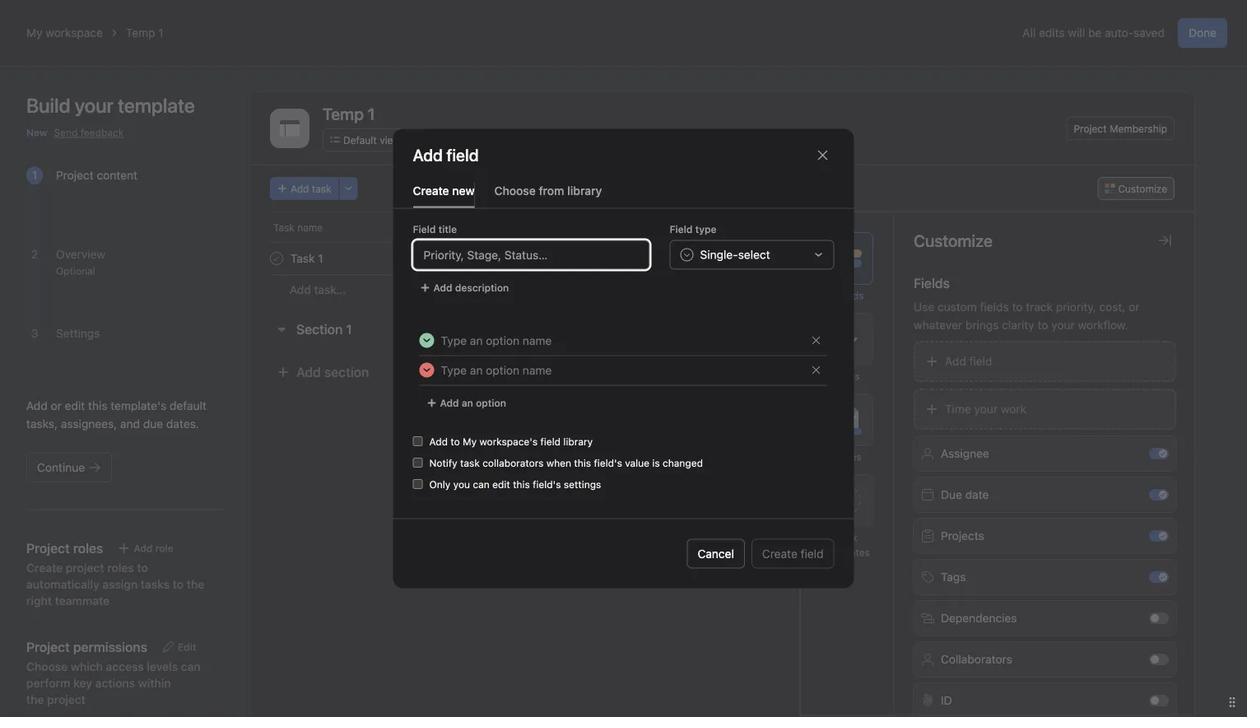 Task type: describe. For each thing, give the bounding box(es) containing it.
add for add section
[[296, 364, 321, 380]]

fields
[[914, 275, 950, 291]]

1 2 3
[[31, 168, 38, 340]]

add to my workspace's field library
[[429, 436, 593, 448]]

cancel button
[[687, 539, 745, 569]]

perform
[[26, 677, 70, 690]]

this for notify task collaborators when this field's value is changed
[[574, 458, 591, 469]]

task name
[[273, 222, 323, 233]]

add field dialog
[[393, 129, 854, 588]]

create for create new
[[413, 184, 449, 197]]

within
[[138, 677, 171, 690]]

key
[[73, 677, 92, 690]]

your template
[[75, 94, 195, 117]]

right teammate
[[26, 594, 110, 608]]

Add to My workspace's field library checkbox
[[413, 436, 423, 446]]

type an option name field for first remove option image from the top
[[434, 327, 805, 355]]

use custom fields to track priority, cost, or whatever brings clarity to your workflow.
[[914, 300, 1140, 332]]

automatically
[[26, 578, 99, 591]]

switch for id
[[1150, 695, 1169, 707]]

task for task name
[[273, 222, 295, 233]]

is
[[653, 458, 660, 469]]

priority,
[[1056, 300, 1097, 314]]

overview button
[[56, 247, 106, 261]]

edit
[[178, 642, 196, 653]]

id
[[941, 694, 953, 707]]

your inside button
[[975, 402, 998, 416]]

field for create field
[[801, 547, 824, 560]]

select
[[738, 248, 771, 261]]

tab list containing create new
[[393, 182, 854, 209]]

1 for section 1
[[346, 322, 352, 337]]

type
[[696, 224, 717, 235]]

tags for task 1 cell
[[1020, 242, 1135, 275]]

1 remove option image from the top
[[812, 336, 822, 345]]

all edits will be auto-saved
[[1023, 26, 1165, 40]]

send
[[54, 127, 78, 138]]

time
[[945, 402, 972, 416]]

add for add field
[[945, 355, 967, 368]]

add an option
[[440, 397, 506, 409]]

to inside create new tab panel
[[451, 436, 460, 448]]

0 vertical spatial projects
[[913, 222, 951, 233]]

due
[[143, 417, 163, 431]]

single-select
[[700, 248, 771, 261]]

tasks
[[141, 578, 170, 591]]

overview
[[56, 247, 106, 261]]

7 fields
[[831, 290, 864, 301]]

saved
[[1134, 26, 1165, 40]]

add task
[[291, 183, 332, 194]]

Task 1 text field
[[287, 250, 328, 267]]

temp
[[126, 26, 155, 40]]

add for add task
[[291, 183, 309, 194]]

library inside 'tab list'
[[568, 184, 602, 197]]

build
[[26, 94, 70, 117]]

1 for temp 1
[[158, 26, 164, 40]]

customize button
[[1098, 177, 1175, 200]]

choose for choose which access levels can perform key actions within the project
[[26, 660, 68, 674]]

task 1 cell
[[250, 242, 677, 275]]

field type
[[670, 224, 717, 235]]

6 switch from the top
[[1150, 654, 1169, 665]]

Priority, Stage, Status… text field
[[413, 240, 650, 270]]

content
[[97, 168, 138, 182]]

switch for tags
[[1150, 572, 1169, 583]]

add task button
[[270, 177, 339, 200]]

notify task collaborators when this field's value is changed
[[429, 458, 703, 469]]

edit inside create new tab panel
[[493, 479, 510, 490]]

changed
[[663, 458, 703, 469]]

collapse task list for this section image
[[275, 323, 288, 336]]

notify
[[429, 458, 458, 469]]

add task… row
[[250, 274, 1195, 305]]

description
[[455, 282, 509, 294]]

choose which access levels can perform key actions within the project
[[26, 660, 201, 707]]

can inside create new tab panel
[[473, 479, 490, 490]]

my inside create new tab panel
[[463, 436, 477, 448]]

settings
[[56, 327, 100, 340]]

add field
[[945, 355, 993, 368]]

fields inside use custom fields to track priority, cost, or whatever brings clarity to your workflow.
[[981, 300, 1009, 314]]

edit button
[[154, 636, 204, 659]]

project membership
[[1074, 123, 1168, 134]]

linked projects for task 1 cell
[[905, 242, 1020, 275]]

edit inside add or edit this template's default tasks, assignees, and due dates.
[[65, 399, 85, 413]]

collaborators
[[941, 653, 1013, 666]]

be
[[1089, 26, 1102, 40]]

to left the
[[173, 578, 184, 591]]

2 row from the top
[[250, 242, 1195, 275]]

add task…
[[290, 283, 346, 296]]

to down track
[[1038, 318, 1049, 332]]

done
[[1189, 26, 1217, 40]]

add role button
[[110, 537, 181, 560]]

project for project content
[[56, 168, 94, 182]]

add field
[[413, 145, 479, 165]]

7
[[831, 290, 836, 301]]

your inside use custom fields to track priority, cost, or whatever brings clarity to your workflow.
[[1052, 318, 1075, 332]]

project for project membership
[[1074, 123, 1107, 134]]

new
[[452, 184, 475, 197]]

5 switch from the top
[[1150, 613, 1169, 624]]

project content button
[[56, 168, 138, 182]]

create for create field
[[763, 547, 798, 560]]

0 horizontal spatial assignee
[[684, 222, 726, 233]]

all
[[1023, 26, 1036, 40]]

library inside create new tab panel
[[564, 436, 593, 448]]

section 1 button
[[296, 315, 352, 344]]

use
[[914, 300, 935, 314]]

task templates
[[824, 532, 871, 558]]

add for add description
[[434, 282, 453, 294]]

levels
[[147, 660, 178, 674]]

project membership button
[[1067, 117, 1175, 140]]

project
[[66, 561, 104, 575]]

to down add role button
[[137, 561, 148, 575]]

can inside choose which access levels can perform key actions within the project
[[181, 660, 201, 674]]

time your work
[[945, 402, 1027, 416]]

build your template
[[26, 94, 195, 117]]

continue button
[[26, 453, 112, 483]]

templates
[[824, 547, 871, 558]]

settings button
[[56, 327, 100, 340]]



Task type: vqa. For each thing, say whether or not it's contained in the screenshot.
Teams 'element'
no



Task type: locate. For each thing, give the bounding box(es) containing it.
choose
[[495, 184, 536, 197], [26, 660, 68, 674]]

tab list
[[393, 182, 854, 209]]

1 vertical spatial due
[[941, 488, 963, 502]]

task inside button
[[312, 183, 332, 194]]

1 vertical spatial can
[[181, 660, 201, 674]]

add left "an"
[[440, 397, 459, 409]]

from
[[539, 184, 565, 197]]

2 vertical spatial 1
[[346, 322, 352, 337]]

switch for due date
[[1150, 489, 1169, 501]]

option
[[476, 397, 506, 409]]

0 horizontal spatial project
[[56, 168, 94, 182]]

can down the edit
[[181, 660, 201, 674]]

1 horizontal spatial fields
[[981, 300, 1009, 314]]

choose up perform
[[26, 660, 68, 674]]

0 horizontal spatial task
[[273, 222, 295, 233]]

2 horizontal spatial field
[[970, 355, 993, 368]]

choose for choose from library
[[495, 184, 536, 197]]

brings
[[966, 318, 999, 332]]

add down task 1 cell
[[434, 282, 453, 294]]

0 horizontal spatial your
[[975, 402, 998, 416]]

1 switch from the top
[[1150, 448, 1169, 460]]

create inside button
[[763, 547, 798, 560]]

0 horizontal spatial edit
[[65, 399, 85, 413]]

cost,
[[1100, 300, 1126, 314]]

1 horizontal spatial task
[[460, 458, 480, 469]]

edit
[[65, 399, 85, 413], [493, 479, 510, 490]]

0 horizontal spatial fields
[[839, 290, 864, 301]]

field's down when
[[533, 479, 561, 490]]

task left name
[[273, 222, 295, 233]]

fields up brings at the right of the page
[[981, 300, 1009, 314]]

switch
[[1150, 448, 1169, 460], [1150, 489, 1169, 501], [1150, 530, 1169, 542], [1150, 572, 1169, 583], [1150, 613, 1169, 624], [1150, 654, 1169, 665], [1150, 695, 1169, 707]]

an
[[462, 397, 473, 409]]

0 vertical spatial field's
[[594, 458, 623, 469]]

2 vertical spatial field
[[801, 547, 824, 560]]

field's left value
[[594, 458, 623, 469]]

0 horizontal spatial date
[[836, 222, 857, 233]]

field's for settings
[[533, 479, 561, 490]]

1 vertical spatial project
[[56, 168, 94, 182]]

1 right "temp"
[[158, 26, 164, 40]]

Only you can edit this field's settings checkbox
[[413, 479, 423, 489]]

0 horizontal spatial my
[[26, 26, 42, 40]]

only you can edit this field's settings
[[429, 479, 601, 490]]

1 horizontal spatial edit
[[493, 479, 510, 490]]

dependencies
[[941, 612, 1018, 625]]

1 horizontal spatial field's
[[594, 458, 623, 469]]

0 horizontal spatial can
[[181, 660, 201, 674]]

tasks,
[[26, 417, 58, 431]]

my down "an"
[[463, 436, 477, 448]]

row
[[250, 212, 1195, 242], [250, 242, 1195, 275]]

1 vertical spatial assignee
[[941, 447, 990, 460]]

0 horizontal spatial or
[[51, 399, 62, 413]]

1 vertical spatial or
[[51, 399, 62, 413]]

0 vertical spatial project
[[1074, 123, 1107, 134]]

add for add role
[[134, 543, 153, 554]]

1 horizontal spatial field
[[670, 224, 693, 235]]

assignee down time
[[941, 447, 990, 460]]

1 inside section 1 button
[[346, 322, 352, 337]]

or inside add or edit this template's default tasks, assignees, and due dates.
[[51, 399, 62, 413]]

customize up fields
[[914, 231, 993, 250]]

1 vertical spatial create
[[763, 547, 798, 560]]

project left content
[[56, 168, 94, 182]]

choose left from
[[495, 184, 536, 197]]

fields right 7
[[839, 290, 864, 301]]

list
[[407, 134, 420, 146]]

library up notify task collaborators when this field's value is changed
[[564, 436, 593, 448]]

0 horizontal spatial customize
[[914, 231, 993, 250]]

1 vertical spatial projects
[[941, 529, 985, 543]]

1 horizontal spatial task
[[837, 532, 858, 544]]

field for add field
[[970, 355, 993, 368]]

add left "section"
[[296, 364, 321, 380]]

or right the cost,
[[1129, 300, 1140, 314]]

add description button
[[413, 276, 517, 299]]

0 horizontal spatial field's
[[533, 479, 561, 490]]

done button
[[1179, 18, 1228, 48]]

switch for assignee
[[1150, 448, 1169, 460]]

1 horizontal spatial 1
[[158, 26, 164, 40]]

1 vertical spatial 1
[[32, 168, 37, 182]]

projects up linked projects for task 1 "cell"
[[913, 222, 951, 233]]

this up settings
[[574, 458, 591, 469]]

field left title
[[413, 224, 436, 235]]

project left the membership
[[1074, 123, 1107, 134]]

to up 'notify'
[[451, 436, 460, 448]]

your down priority,
[[1052, 318, 1075, 332]]

1 horizontal spatial this
[[513, 479, 530, 490]]

1 vertical spatial due date
[[941, 488, 989, 502]]

section
[[296, 322, 343, 337]]

1 horizontal spatial project
[[1074, 123, 1107, 134]]

view:
[[380, 134, 404, 146]]

membership
[[1110, 123, 1168, 134]]

type an option name field for first remove option image from the bottom
[[434, 356, 805, 384]]

0 vertical spatial assignee
[[684, 222, 726, 233]]

1 horizontal spatial or
[[1129, 300, 1140, 314]]

3 switch from the top
[[1150, 530, 1169, 542]]

2 horizontal spatial 1
[[346, 322, 352, 337]]

will
[[1069, 26, 1086, 40]]

2 vertical spatial create
[[26, 561, 63, 575]]

single-
[[700, 248, 738, 261]]

1 horizontal spatial field
[[801, 547, 824, 560]]

2 horizontal spatial this
[[574, 458, 591, 469]]

workspace
[[46, 26, 103, 40]]

2
[[31, 247, 38, 261]]

the project
[[26, 693, 86, 707]]

0 horizontal spatial 1
[[32, 168, 37, 182]]

choose from library
[[495, 184, 602, 197]]

create for create project roles to automatically assign tasks to the right teammate
[[26, 561, 63, 575]]

optional
[[56, 265, 95, 277]]

1 vertical spatial field
[[541, 436, 561, 448]]

create inside 'tab list'
[[413, 184, 449, 197]]

0 vertical spatial can
[[473, 479, 490, 490]]

0 vertical spatial your
[[1052, 318, 1075, 332]]

1 row from the top
[[250, 212, 1195, 242]]

create new tab panel
[[393, 209, 854, 588]]

continue
[[37, 461, 85, 474]]

1 type an option name field from the top
[[434, 327, 805, 355]]

0 vertical spatial library
[[568, 184, 602, 197]]

fields
[[839, 290, 864, 301], [981, 300, 1009, 314]]

customize inside dropdown button
[[1119, 183, 1168, 194]]

0 horizontal spatial due
[[815, 222, 833, 233]]

add for add an option
[[440, 397, 459, 409]]

1 horizontal spatial due date
[[941, 488, 989, 502]]

field left type at the top right of page
[[670, 224, 693, 235]]

1 horizontal spatial due
[[941, 488, 963, 502]]

task for task templates
[[837, 532, 858, 544]]

add for add task…
[[290, 283, 311, 296]]

add right add to my workspace's field library checkbox
[[429, 436, 448, 448]]

to
[[1013, 300, 1023, 314], [1038, 318, 1049, 332], [451, 436, 460, 448], [137, 561, 148, 575], [173, 578, 184, 591]]

0 vertical spatial date
[[836, 222, 857, 233]]

0 vertical spatial this
[[88, 399, 107, 413]]

to up clarity
[[1013, 300, 1023, 314]]

and
[[120, 417, 140, 431]]

add or edit this template's default tasks, assignees, and due dates.
[[26, 399, 207, 431]]

7 switch from the top
[[1150, 695, 1169, 707]]

0 horizontal spatial this
[[88, 399, 107, 413]]

0 vertical spatial create
[[413, 184, 449, 197]]

add inside row
[[290, 283, 311, 296]]

your left work
[[975, 402, 998, 416]]

add an option button
[[420, 392, 514, 415]]

0 vertical spatial my
[[26, 26, 42, 40]]

1 vertical spatial customize
[[914, 231, 993, 250]]

add down whatever
[[945, 355, 967, 368]]

title
[[439, 224, 457, 235]]

field's for value
[[594, 458, 623, 469]]

date
[[836, 222, 857, 233], [966, 488, 989, 502]]

task…
[[314, 283, 346, 296]]

create new
[[413, 184, 475, 197]]

0 vertical spatial type an option name field
[[434, 327, 805, 355]]

1 vertical spatial this
[[574, 458, 591, 469]]

single-select button
[[670, 240, 835, 270]]

0 horizontal spatial create
[[26, 561, 63, 575]]

1 horizontal spatial customize
[[1119, 183, 1168, 194]]

can
[[473, 479, 490, 490], [181, 660, 201, 674]]

1 horizontal spatial can
[[473, 479, 490, 490]]

1 vertical spatial task
[[460, 458, 480, 469]]

library
[[568, 184, 602, 197], [564, 436, 593, 448]]

0 horizontal spatial field
[[413, 224, 436, 235]]

add field button
[[914, 341, 1177, 382]]

0 horizontal spatial task
[[312, 183, 332, 194]]

2 vertical spatial this
[[513, 479, 530, 490]]

field down brings at the right of the page
[[970, 355, 993, 368]]

task inside task templates
[[837, 532, 858, 544]]

task inside create new tab panel
[[460, 458, 480, 469]]

1 inside the 1 2 3
[[32, 168, 37, 182]]

customize up close details image at the top right of the page
[[1119, 183, 1168, 194]]

1 horizontal spatial my
[[463, 436, 477, 448]]

add up task name at the left
[[291, 183, 309, 194]]

create inside create project roles to automatically assign tasks to the right teammate
[[26, 561, 63, 575]]

choose inside choose which access levels can perform key actions within the project
[[26, 660, 68, 674]]

1 vertical spatial library
[[564, 436, 593, 448]]

task for notify
[[460, 458, 480, 469]]

new
[[26, 127, 47, 138]]

create left new
[[413, 184, 449, 197]]

field title
[[413, 224, 457, 235]]

due date
[[815, 222, 857, 233], [941, 488, 989, 502]]

name
[[297, 222, 323, 233]]

1 vertical spatial your
[[975, 402, 998, 416]]

add section button
[[270, 357, 376, 387]]

my workspace
[[26, 26, 103, 40]]

0 vertical spatial or
[[1129, 300, 1140, 314]]

default
[[343, 134, 377, 146]]

field for field title
[[413, 224, 436, 235]]

1 field from the left
[[413, 224, 436, 235]]

field for field type
[[670, 224, 693, 235]]

template image
[[280, 119, 300, 138]]

0 vertical spatial customize
[[1119, 183, 1168, 194]]

default view: list
[[343, 134, 420, 146]]

2 remove option image from the top
[[812, 365, 822, 375]]

add for add or edit this template's default tasks, assignees, and due dates.
[[26, 399, 48, 413]]

remove option image
[[812, 336, 822, 345], [812, 365, 822, 375]]

field inside button
[[970, 355, 993, 368]]

1 vertical spatial field's
[[533, 479, 561, 490]]

time your work button
[[914, 389, 1177, 430]]

task up templates
[[837, 532, 858, 544]]

0 horizontal spatial choose
[[26, 660, 68, 674]]

create field
[[763, 547, 824, 560]]

2 horizontal spatial create
[[763, 547, 798, 560]]

3
[[31, 327, 38, 340]]

1 vertical spatial remove option image
[[812, 365, 822, 375]]

customize
[[1119, 183, 1168, 194], [914, 231, 993, 250]]

1 horizontal spatial your
[[1052, 318, 1075, 332]]

add up tasks,
[[26, 399, 48, 413]]

create up 'automatically'
[[26, 561, 63, 575]]

project inside project membership button
[[1074, 123, 1107, 134]]

switch for projects
[[1150, 530, 1169, 542]]

this up the assignees,
[[88, 399, 107, 413]]

0 vertical spatial task
[[273, 222, 295, 233]]

0 horizontal spatial field
[[541, 436, 561, 448]]

rules
[[835, 371, 860, 382]]

this
[[88, 399, 107, 413], [574, 458, 591, 469], [513, 479, 530, 490]]

collaborators
[[483, 458, 544, 469]]

Type an option name field
[[434, 327, 805, 355], [434, 356, 805, 384]]

Notify task collaborators when this field's value is changed checkbox
[[413, 458, 423, 468]]

my workspace link
[[26, 26, 103, 40]]

1 vertical spatial choose
[[26, 660, 68, 674]]

my left "workspace"
[[26, 26, 42, 40]]

0 vertical spatial choose
[[495, 184, 536, 197]]

projects
[[913, 222, 951, 233], [941, 529, 985, 543]]

tags
[[941, 570, 966, 584]]

default view: list button
[[323, 128, 428, 152]]

task
[[273, 222, 295, 233], [837, 532, 858, 544]]

1 vertical spatial task
[[837, 532, 858, 544]]

0 vertical spatial field
[[970, 355, 993, 368]]

0 vertical spatial due
[[815, 222, 833, 233]]

library right from
[[568, 184, 602, 197]]

forms
[[833, 451, 862, 463]]

the
[[187, 578, 204, 591]]

assign
[[102, 578, 138, 591]]

edit down collaborators
[[493, 479, 510, 490]]

close details image
[[1159, 234, 1172, 247]]

role
[[155, 543, 174, 554]]

add description
[[434, 282, 509, 294]]

1 vertical spatial type an option name field
[[434, 356, 805, 384]]

project roles
[[26, 541, 103, 556]]

1 vertical spatial date
[[966, 488, 989, 502]]

add left "task…"
[[290, 283, 311, 296]]

projects up tags
[[941, 529, 985, 543]]

assignee
[[684, 222, 726, 233], [941, 447, 990, 460]]

2 type an option name field from the top
[[434, 356, 805, 384]]

task up you
[[460, 458, 480, 469]]

this for only you can edit this field's settings
[[513, 479, 530, 490]]

1 vertical spatial my
[[463, 436, 477, 448]]

field left templates
[[801, 547, 824, 560]]

2 field from the left
[[670, 224, 693, 235]]

or up tasks,
[[51, 399, 62, 413]]

add inside add or edit this template's default tasks, assignees, and due dates.
[[26, 399, 48, 413]]

dates.
[[166, 417, 199, 431]]

project
[[1074, 123, 1107, 134], [56, 168, 94, 182]]

or inside use custom fields to track priority, cost, or whatever brings clarity to your workflow.
[[1129, 300, 1140, 314]]

0 horizontal spatial due date
[[815, 222, 857, 233]]

this down collaborators
[[513, 479, 530, 490]]

whatever
[[914, 318, 963, 332]]

edit up the assignees,
[[65, 399, 85, 413]]

or
[[1129, 300, 1140, 314], [51, 399, 62, 413]]

0 vertical spatial due date
[[815, 222, 857, 233]]

only
[[429, 479, 451, 490]]

1 horizontal spatial choose
[[495, 184, 536, 197]]

can right you
[[473, 479, 490, 490]]

4 switch from the top
[[1150, 572, 1169, 583]]

choose inside 'tab list'
[[495, 184, 536, 197]]

add for add to my workspace's field library
[[429, 436, 448, 448]]

0 vertical spatial task
[[312, 183, 332, 194]]

field up when
[[541, 436, 561, 448]]

access
[[106, 660, 144, 674]]

1 horizontal spatial date
[[966, 488, 989, 502]]

section
[[324, 364, 369, 380]]

assignee up single-
[[684, 222, 726, 233]]

temp 1
[[126, 26, 164, 40]]

0 vertical spatial remove option image
[[812, 336, 822, 345]]

0 vertical spatial edit
[[65, 399, 85, 413]]

add left the role
[[134, 543, 153, 554]]

this inside add or edit this template's default tasks, assignees, and due dates.
[[88, 399, 107, 413]]

close this dialog image
[[817, 149, 830, 162]]

task up name
[[312, 183, 332, 194]]

task for add
[[312, 183, 332, 194]]

1 right the section
[[346, 322, 352, 337]]

1 vertical spatial edit
[[493, 479, 510, 490]]

0 vertical spatial 1
[[158, 26, 164, 40]]

2 switch from the top
[[1150, 489, 1169, 501]]

1 horizontal spatial create
[[413, 184, 449, 197]]

1 down new
[[32, 168, 37, 182]]

1 horizontal spatial assignee
[[941, 447, 990, 460]]

row containing task name
[[250, 212, 1195, 242]]

field inside button
[[801, 547, 824, 560]]

auto-
[[1105, 26, 1134, 40]]

create right cancel on the right of page
[[763, 547, 798, 560]]



